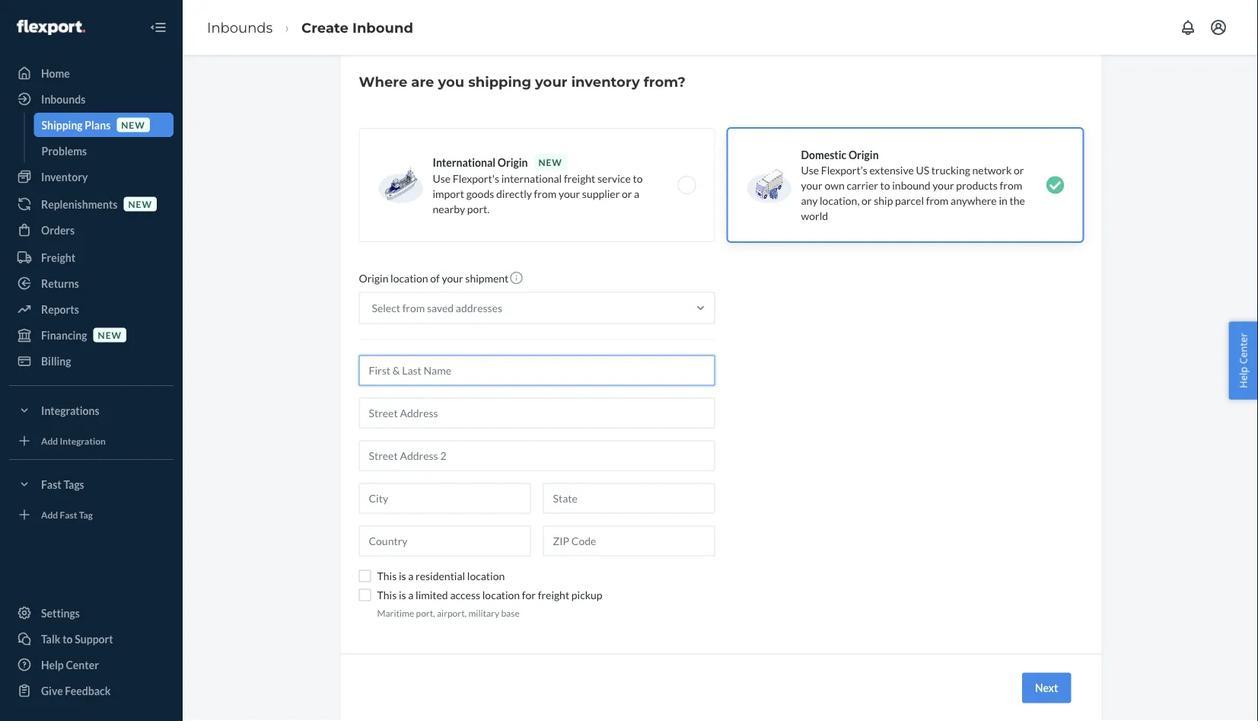 Task type: locate. For each thing, give the bounding box(es) containing it.
own
[[825, 178, 845, 191]]

check circle image
[[1047, 176, 1065, 194]]

settings
[[41, 607, 80, 620]]

is
[[399, 569, 406, 582], [399, 588, 406, 601]]

give feedback button
[[9, 679, 174, 703]]

a for this is a limited access location for freight pickup
[[408, 588, 414, 601]]

origin up international
[[498, 155, 528, 168]]

freight up supplier
[[564, 171, 596, 184]]

limited
[[416, 588, 448, 601]]

feedback
[[65, 684, 111, 697]]

inventory
[[41, 170, 88, 183]]

use
[[802, 163, 820, 176], [433, 171, 451, 184]]

trucking
[[932, 163, 971, 176]]

your left supplier
[[559, 187, 580, 200]]

location
[[391, 272, 428, 284], [468, 569, 505, 582], [483, 588, 520, 601]]

help center button
[[1230, 322, 1259, 400]]

shipping
[[469, 73, 532, 89]]

new up international
[[539, 156, 563, 167]]

nearby
[[433, 202, 465, 215]]

talk to support button
[[9, 627, 174, 651]]

new right the plans
[[121, 119, 145, 130]]

or down carrier
[[862, 193, 872, 206]]

create inbound
[[302, 19, 413, 36]]

1 this from the top
[[377, 569, 397, 582]]

to right talk
[[63, 633, 73, 645]]

add left integration
[[41, 435, 58, 446]]

1 horizontal spatial help center
[[1237, 333, 1251, 388]]

1 horizontal spatial to
[[633, 171, 643, 184]]

inbounds inside the breadcrumbs navigation
[[207, 19, 273, 36]]

from down international
[[534, 187, 557, 200]]

inbound
[[893, 178, 931, 191]]

0 vertical spatial freight
[[564, 171, 596, 184]]

this for this is a limited access location for freight pickup
[[377, 588, 397, 601]]

to right 'service'
[[633, 171, 643, 184]]

maritime
[[377, 607, 415, 618]]

fast tags
[[41, 478, 84, 491]]

from up the
[[1000, 178, 1023, 191]]

1 vertical spatial help center
[[41, 658, 99, 671]]

use up import
[[433, 171, 451, 184]]

1 is from the top
[[399, 569, 406, 582]]

origin up flexport's
[[849, 148, 879, 161]]

0 horizontal spatial center
[[66, 658, 99, 671]]

0 vertical spatial a
[[635, 187, 640, 200]]

2 horizontal spatial origin
[[849, 148, 879, 161]]

fast left tag
[[60, 509, 77, 520]]

flexport's
[[822, 163, 868, 176]]

international origin
[[433, 155, 528, 168]]

2 is from the top
[[399, 588, 406, 601]]

new down reports link
[[98, 329, 122, 340]]

origin for domestic
[[849, 148, 879, 161]]

your right shipping
[[536, 73, 568, 89]]

close navigation image
[[149, 18, 168, 37]]

1 vertical spatial this
[[377, 588, 397, 601]]

reports
[[41, 303, 79, 316]]

2 horizontal spatial to
[[881, 178, 891, 191]]

support
[[75, 633, 113, 645]]

Street Address 2 text field
[[359, 440, 716, 471]]

1 vertical spatial inbounds
[[41, 93, 86, 105]]

freight right for
[[538, 588, 570, 601]]

1 vertical spatial help
[[41, 658, 64, 671]]

help center inside help center button
[[1237, 333, 1251, 388]]

from inside use flexport's international freight service to import goods directly from your supplier or a nearby port.
[[534, 187, 557, 200]]

0 vertical spatial help center
[[1237, 333, 1251, 388]]

1 horizontal spatial inbounds
[[207, 19, 273, 36]]

1 vertical spatial center
[[66, 658, 99, 671]]

1 horizontal spatial center
[[1237, 333, 1251, 364]]

0 horizontal spatial origin
[[359, 272, 389, 284]]

1 horizontal spatial inbounds link
[[207, 19, 273, 36]]

0 vertical spatial add
[[41, 435, 58, 446]]

next
[[1036, 681, 1059, 694]]

freight
[[41, 251, 75, 264]]

2 horizontal spatial or
[[1015, 163, 1025, 176]]

Country text field
[[359, 526, 531, 556]]

0 horizontal spatial to
[[63, 633, 73, 645]]

fast
[[41, 478, 61, 491], [60, 509, 77, 520]]

add
[[41, 435, 58, 446], [41, 509, 58, 520]]

a
[[635, 187, 640, 200], [408, 569, 414, 582], [408, 588, 414, 601]]

First & Last Name text field
[[359, 355, 716, 385]]

0 vertical spatial center
[[1237, 333, 1251, 364]]

0 horizontal spatial help center
[[41, 658, 99, 671]]

flexport's
[[453, 171, 500, 184]]

0 vertical spatial this
[[377, 569, 397, 582]]

origin up select
[[359, 272, 389, 284]]

a left residential
[[408, 569, 414, 582]]

fast left tags
[[41, 478, 61, 491]]

location up this is a limited access location for freight pickup
[[468, 569, 505, 582]]

1 vertical spatial add
[[41, 509, 58, 520]]

use flexport's international freight service to import goods directly from your supplier or a nearby port.
[[433, 171, 643, 215]]

1 vertical spatial is
[[399, 588, 406, 601]]

tags
[[64, 478, 84, 491]]

1 add from the top
[[41, 435, 58, 446]]

returns link
[[9, 271, 174, 296]]

a right supplier
[[635, 187, 640, 200]]

None checkbox
[[359, 570, 371, 582]]

0 horizontal spatial or
[[622, 187, 632, 200]]

are
[[412, 73, 434, 89]]

from
[[1000, 178, 1023, 191], [534, 187, 557, 200], [927, 193, 949, 206], [403, 301, 425, 314]]

this is a residential location
[[377, 569, 505, 582]]

reports link
[[9, 297, 174, 321]]

from left saved
[[403, 301, 425, 314]]

add for add fast tag
[[41, 509, 58, 520]]

or right 'network'
[[1015, 163, 1025, 176]]

origin inside domestic origin use flexport's extensive us trucking network or your own carrier to inbound your products from any location, or ship parcel from anywhere in the world
[[849, 148, 879, 161]]

0 vertical spatial inbounds
[[207, 19, 273, 36]]

1 vertical spatial inbounds link
[[9, 87, 174, 111]]

0 vertical spatial fast
[[41, 478, 61, 491]]

new
[[121, 119, 145, 130], [539, 156, 563, 167], [128, 198, 152, 209], [98, 329, 122, 340]]

0 vertical spatial is
[[399, 569, 406, 582]]

location,
[[820, 193, 860, 206]]

flexport logo image
[[17, 20, 85, 35]]

freight
[[564, 171, 596, 184], [538, 588, 570, 601]]

goods
[[467, 187, 495, 200]]

ship
[[875, 193, 894, 206]]

directly
[[497, 187, 532, 200]]

shipping plans
[[42, 118, 111, 131]]

2 add from the top
[[41, 509, 58, 520]]

add for add integration
[[41, 435, 58, 446]]

0 vertical spatial help
[[1237, 367, 1251, 388]]

is for residential
[[399, 569, 406, 582]]

or inside use flexport's international freight service to import goods directly from your supplier or a nearby port.
[[622, 187, 632, 200]]

location up base
[[483, 588, 520, 601]]

your
[[536, 73, 568, 89], [802, 178, 823, 191], [933, 178, 955, 191], [559, 187, 580, 200], [442, 272, 464, 284]]

City text field
[[359, 483, 531, 513]]

create inbound link
[[302, 19, 413, 36]]

or
[[1015, 163, 1025, 176], [622, 187, 632, 200], [862, 193, 872, 206]]

2 this from the top
[[377, 588, 397, 601]]

billing
[[41, 355, 71, 367]]

shipping
[[42, 118, 83, 131]]

a left limited
[[408, 588, 414, 601]]

1 horizontal spatial origin
[[498, 155, 528, 168]]

add down "fast tags"
[[41, 509, 58, 520]]

where are you shipping your inventory from?
[[359, 73, 686, 89]]

problems link
[[34, 139, 174, 163]]

domestic origin use flexport's extensive us trucking network or your own carrier to inbound your products from any location, or ship parcel from anywhere in the world
[[802, 148, 1026, 222]]

1 vertical spatial a
[[408, 569, 414, 582]]

new up orders "link"
[[128, 198, 152, 209]]

1 horizontal spatial use
[[802, 163, 820, 176]]

0 horizontal spatial use
[[433, 171, 451, 184]]

center inside help center button
[[1237, 333, 1251, 364]]

or down 'service'
[[622, 187, 632, 200]]

use down domestic
[[802, 163, 820, 176]]

None checkbox
[[359, 589, 371, 601]]

to up ship on the top of page
[[881, 178, 891, 191]]

0 vertical spatial location
[[391, 272, 428, 284]]

financing
[[41, 329, 87, 342]]

location left of
[[391, 272, 428, 284]]

help center inside help center link
[[41, 658, 99, 671]]

this is a limited access location for freight pickup
[[377, 588, 603, 601]]

inbound
[[353, 19, 413, 36]]

2 vertical spatial a
[[408, 588, 414, 601]]

us
[[917, 163, 930, 176]]

extensive
[[870, 163, 915, 176]]

your up any
[[802, 178, 823, 191]]

1 horizontal spatial help
[[1237, 367, 1251, 388]]

of
[[430, 272, 440, 284]]



Task type: describe. For each thing, give the bounding box(es) containing it.
military
[[469, 607, 500, 618]]

2 vertical spatial location
[[483, 588, 520, 601]]

your inside use flexport's international freight service to import goods directly from your supplier or a nearby port.
[[559, 187, 580, 200]]

use inside use flexport's international freight service to import goods directly from your supplier or a nearby port.
[[433, 171, 451, 184]]

add fast tag link
[[9, 503, 174, 527]]

use inside domestic origin use flexport's extensive us trucking network or your own carrier to inbound your products from any location, or ship parcel from anywhere in the world
[[802, 163, 820, 176]]

integration
[[60, 435, 106, 446]]

talk
[[41, 633, 61, 645]]

next button
[[1023, 673, 1072, 703]]

open account menu image
[[1210, 18, 1229, 37]]

orders
[[41, 224, 75, 236]]

center inside help center link
[[66, 658, 99, 671]]

for
[[522, 588, 536, 601]]

add fast tag
[[41, 509, 93, 520]]

network
[[973, 163, 1012, 176]]

0 horizontal spatial help
[[41, 658, 64, 671]]

port,
[[416, 607, 435, 618]]

is for limited
[[399, 588, 406, 601]]

new for replenishments
[[128, 198, 152, 209]]

airport,
[[437, 607, 467, 618]]

to inside the talk to support button
[[63, 633, 73, 645]]

problems
[[42, 144, 87, 157]]

import
[[433, 187, 465, 200]]

in
[[1000, 193, 1008, 206]]

to inside use flexport's international freight service to import goods directly from your supplier or a nearby port.
[[633, 171, 643, 184]]

home
[[41, 67, 70, 80]]

the
[[1010, 193, 1026, 206]]

help center link
[[9, 653, 174, 677]]

saved
[[427, 301, 454, 314]]

0 horizontal spatial inbounds link
[[9, 87, 174, 111]]

international
[[502, 171, 562, 184]]

origin for international
[[498, 155, 528, 168]]

access
[[450, 588, 481, 601]]

talk to support
[[41, 633, 113, 645]]

tag
[[79, 509, 93, 520]]

freight inside use flexport's international freight service to import goods directly from your supplier or a nearby port.
[[564, 171, 596, 184]]

give
[[41, 684, 63, 697]]

settings link
[[9, 601, 174, 625]]

give feedback
[[41, 684, 111, 697]]

international
[[433, 155, 496, 168]]

help inside button
[[1237, 367, 1251, 388]]

1 vertical spatial freight
[[538, 588, 570, 601]]

your right of
[[442, 272, 464, 284]]

new for shipping plans
[[121, 119, 145, 130]]

freight link
[[9, 245, 174, 270]]

supplier
[[583, 187, 620, 200]]

State text field
[[543, 483, 716, 513]]

domestic
[[802, 148, 847, 161]]

1 vertical spatial location
[[468, 569, 505, 582]]

parcel
[[896, 193, 925, 206]]

where
[[359, 73, 408, 89]]

orders link
[[9, 218, 174, 242]]

to inside domestic origin use flexport's extensive us trucking network or your own carrier to inbound your products from any location, or ship parcel from anywhere in the world
[[881, 178, 891, 191]]

base
[[501, 607, 520, 618]]

replenishments
[[41, 198, 118, 211]]

0 vertical spatial inbounds link
[[207, 19, 273, 36]]

carrier
[[847, 178, 879, 191]]

origin location of your shipment
[[359, 272, 509, 284]]

any
[[802, 193, 818, 206]]

billing link
[[9, 349, 174, 373]]

home link
[[9, 61, 174, 85]]

select
[[372, 301, 401, 314]]

maritime port, airport, military base
[[377, 607, 520, 618]]

shipment
[[466, 272, 509, 284]]

fast inside dropdown button
[[41, 478, 61, 491]]

create
[[302, 19, 349, 36]]

open notifications image
[[1180, 18, 1198, 37]]

products
[[957, 178, 998, 191]]

integrations button
[[9, 398, 174, 423]]

integrations
[[41, 404, 99, 417]]

your down trucking
[[933, 178, 955, 191]]

add integration
[[41, 435, 106, 446]]

1 horizontal spatial or
[[862, 193, 872, 206]]

new for financing
[[98, 329, 122, 340]]

inventory link
[[9, 165, 174, 189]]

returns
[[41, 277, 79, 290]]

port.
[[468, 202, 490, 215]]

ZIP Code text field
[[543, 526, 716, 556]]

Street Address text field
[[359, 398, 716, 428]]

add integration link
[[9, 429, 174, 453]]

plans
[[85, 118, 111, 131]]

a for this is a residential location
[[408, 569, 414, 582]]

service
[[598, 171, 631, 184]]

residential
[[416, 569, 465, 582]]

from?
[[644, 73, 686, 89]]

this for this is a residential location
[[377, 569, 397, 582]]

anywhere
[[951, 193, 998, 206]]

world
[[802, 209, 829, 222]]

breadcrumbs navigation
[[195, 5, 426, 50]]

addresses
[[456, 301, 503, 314]]

select from saved addresses
[[372, 301, 503, 314]]

fast tags button
[[9, 472, 174, 497]]

1 vertical spatial fast
[[60, 509, 77, 520]]

from right "parcel"
[[927, 193, 949, 206]]

inventory
[[572, 73, 640, 89]]

you
[[438, 73, 465, 89]]

a inside use flexport's international freight service to import goods directly from your supplier or a nearby port.
[[635, 187, 640, 200]]

pickup
[[572, 588, 603, 601]]

0 horizontal spatial inbounds
[[41, 93, 86, 105]]

new for international origin
[[539, 156, 563, 167]]



Task type: vqa. For each thing, say whether or not it's contained in the screenshot.
limited
yes



